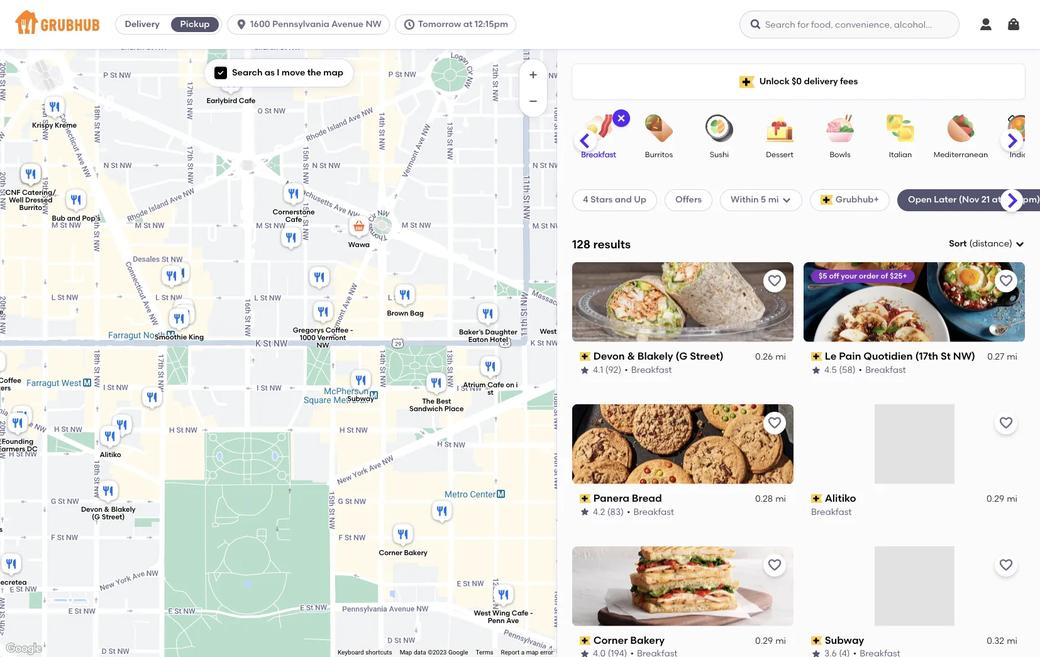 Task type: describe. For each thing, give the bounding box(es) containing it.
save this restaurant button for devon & blakely (g street)
[[763, 270, 786, 292]]

tomorrow at 12:15pm button
[[395, 14, 521, 35]]

- inside west wing cafe - penn ave
[[530, 609, 533, 617]]

1 horizontal spatial subway
[[825, 634, 864, 646]]

alitiko inside founding farmers dc alitiko
[[100, 451, 121, 459]]

0.32
[[987, 636, 1004, 646]]

(83)
[[607, 506, 624, 517]]

the
[[307, 67, 321, 78]]

delivery
[[125, 19, 160, 30]]

sort
[[949, 238, 967, 249]]

- inside gregorys coffee - 1000 vermont nw
[[350, 326, 353, 334]]

mi for corner bakery
[[775, 636, 786, 646]]

1 horizontal spatial alitiko
[[825, 492, 856, 504]]

0.29 mi for corner bakery
[[755, 636, 786, 646]]

as
[[265, 67, 275, 78]]

0.29 for corner bakery
[[755, 636, 773, 646]]

$25+
[[890, 272, 907, 280]]

subway  logo image
[[874, 546, 954, 626]]

corner inside map region
[[379, 549, 402, 557]]

mi for panera bread
[[775, 494, 786, 504]]

distance
[[972, 238, 1009, 249]]

king
[[189, 333, 204, 341]]

within
[[731, 195, 759, 205]]

1 vertical spatial corner
[[593, 634, 628, 646]]

(92)
[[605, 364, 622, 375]]

eaton
[[468, 336, 488, 344]]

alitiko logo image
[[874, 404, 954, 484]]

penn
[[488, 616, 505, 625]]

subscription pass image for panera bread
[[580, 494, 591, 503]]

• for bread
[[627, 506, 630, 517]]

subway image
[[348, 368, 374, 395]]

4.5
[[824, 364, 837, 375]]

earlybird cafe
[[207, 97, 255, 105]]

west wing cafe image
[[555, 300, 580, 328]]

4.2
[[593, 506, 605, 517]]

indian
[[1010, 150, 1033, 159]]

0 vertical spatial and
[[615, 195, 632, 205]]

(17th
[[915, 350, 938, 362]]

unlock
[[759, 76, 790, 87]]

nw inside button
[[366, 19, 382, 30]]

plus icon image
[[527, 69, 540, 81]]

results
[[593, 237, 631, 251]]

subway inside 'atrium cafe on i st subway the best sandwich place'
[[347, 395, 374, 403]]

5
[[761, 195, 766, 205]]

smoothie king
[[155, 333, 204, 341]]

google image
[[3, 641, 45, 657]]

within 5 mi
[[731, 195, 779, 205]]

gregorys coffee - 1000 vermont nw image
[[311, 299, 336, 327]]

subscription pass image for alitiko
[[811, 494, 822, 503]]

west wing cafe
[[540, 327, 594, 335]]

bluestone lane coffee shop image
[[430, 498, 455, 526]]

1 horizontal spatial bakery
[[630, 634, 665, 646]]

subscription pass image for devon
[[580, 352, 591, 361]]

offers
[[675, 195, 702, 205]]

cafe inside 'atrium cafe on i st subway the best sandwich place'
[[488, 381, 504, 389]]

1600 pennsylvania avenue nw
[[250, 19, 382, 30]]

west wing cafe - penn ave image
[[491, 582, 516, 610]]

i
[[516, 381, 518, 389]]

coffee
[[326, 326, 349, 334]]

1 vertical spatial corner bakery
[[593, 634, 665, 646]]

4.1
[[593, 364, 603, 375]]

map
[[400, 649, 412, 656]]

up
[[634, 195, 647, 205]]

wawa
[[348, 241, 370, 249]]

cafe inside west wing cafe - penn ave
[[512, 609, 528, 617]]

data
[[414, 649, 426, 656]]

cornerstone
[[273, 208, 315, 216]]

st
[[487, 388, 493, 396]]

devon & blakely (g street) image
[[96, 478, 121, 506]]

devon inside devon & blakely (g street)
[[81, 505, 102, 514]]

corner bakery logo image
[[572, 546, 794, 626]]

bub and pop's image
[[64, 187, 89, 215]]

breakfast for panera bread
[[634, 506, 674, 517]]

smoothie
[[155, 333, 187, 341]]

gregorys coffee - 1000 vermont nw
[[293, 326, 353, 349]]

krispy kreme image
[[42, 94, 67, 122]]

cafe inside cnf catering/ well dressed burrito cornerstone cafe
[[285, 215, 302, 224]]

sandwich
[[409, 405, 443, 413]]

krispy
[[32, 121, 53, 129]]

le
[[825, 350, 837, 362]]

i
[[277, 67, 279, 78]]

21
[[982, 195, 990, 205]]

wawa image
[[347, 213, 372, 241]]

maman image
[[18, 161, 43, 189]]

atrium cafe on i st image
[[478, 354, 503, 381]]

place
[[444, 405, 464, 413]]

alitiko image
[[97, 424, 123, 451]]

4.2 (83)
[[593, 506, 624, 517]]

subscription pass image for corner bakery
[[580, 636, 591, 645]]

svg image for 1600 pennsylvania avenue nw
[[235, 18, 248, 31]]

0.26
[[755, 352, 773, 362]]

4.5 (58)
[[824, 364, 856, 375]]

0.27 mi
[[987, 352, 1018, 362]]

minus icon image
[[527, 95, 540, 108]]

devon & blakely (g street) inside map region
[[81, 505, 136, 521]]

1600
[[250, 19, 270, 30]]

mediterranean image
[[939, 114, 983, 142]]

terms
[[476, 649, 493, 656]]

• breakfast for quotidien
[[859, 364, 906, 375]]

1 vertical spatial map
[[526, 649, 539, 656]]

mi for devon & blakely (g street)
[[775, 352, 786, 362]]

indian image
[[999, 114, 1040, 142]]

1 horizontal spatial &
[[627, 350, 635, 362]]

best
[[436, 397, 451, 406]]

kreme
[[55, 121, 77, 129]]

well
[[9, 196, 24, 204]]

sushi
[[710, 150, 729, 159]]

grubhub plus flag logo image for unlock $0 delivery fees
[[739, 76, 754, 88]]

0.27
[[987, 352, 1004, 362]]

bakery inside map region
[[404, 549, 428, 557]]

panera bread
[[593, 492, 662, 504]]

nw inside gregorys coffee - 1000 vermont nw
[[317, 341, 329, 349]]

hotel
[[490, 336, 508, 344]]

founding farmers dc alitiko
[[0, 437, 121, 459]]

panera
[[593, 492, 629, 504]]

breakfast for devon & blakely (g street)
[[631, 364, 672, 375]]

svg image for search as i move the map
[[217, 69, 225, 77]]

and inside map region
[[67, 214, 80, 223]]

map data ©2023 google
[[400, 649, 468, 656]]

st
[[941, 350, 951, 362]]

west wing cafe - penn ave
[[474, 609, 533, 625]]

duke's grocery foggy bottom image
[[9, 403, 35, 431]]

a
[[521, 649, 525, 656]]

none field containing sort
[[949, 238, 1025, 250]]

0.32 mi
[[987, 636, 1018, 646]]

krispy kreme
[[32, 121, 77, 129]]

bag
[[410, 309, 424, 317]]

of
[[881, 272, 888, 280]]

ave
[[506, 616, 519, 625]]

dessert
[[766, 150, 793, 159]]

for five coffee roasters image
[[0, 349, 8, 377]]

128 results
[[572, 237, 631, 251]]

keyboard shortcuts
[[338, 649, 392, 656]]

dc
[[27, 445, 38, 453]]

capitol grounds cafe image
[[171, 297, 196, 324]]

mi for alitiko
[[1007, 494, 1018, 504]]

pret a manger image
[[172, 302, 197, 330]]

0 vertical spatial street)
[[690, 350, 724, 362]]

panera bread logo image
[[572, 404, 794, 484]]

stars
[[591, 195, 613, 205]]

• for &
[[625, 364, 628, 375]]

secretea image
[[0, 551, 24, 579]]

)
[[1009, 238, 1012, 249]]

wing for west wing cafe
[[558, 327, 576, 335]]

le pain quotidien (17th st nw) logo image
[[804, 262, 1025, 342]]

panera bread image
[[109, 412, 135, 440]]

0 vertical spatial devon
[[593, 350, 625, 362]]

0.29 for alitiko
[[987, 494, 1004, 504]]

4.1 (92)
[[593, 364, 622, 375]]

blakely inside devon & blakely (g street)
[[111, 505, 136, 514]]



Task type: vqa. For each thing, say whether or not it's contained in the screenshot.
the $6.33
no



Task type: locate. For each thing, give the bounding box(es) containing it.
pain
[[839, 350, 861, 362]]

mi for subway
[[1007, 636, 1018, 646]]

vermont
[[317, 334, 346, 342]]

0 horizontal spatial (g
[[92, 513, 100, 521]]

unlock $0 delivery fees
[[759, 76, 858, 87]]

Search for food, convenience, alcohol... search field
[[740, 11, 960, 38]]

cornerstone cafe image
[[281, 181, 306, 208]]

quotidien
[[864, 350, 913, 362]]

star icon image for devon
[[580, 365, 590, 375]]

earlybird cafe image
[[218, 69, 243, 97]]

west inside west wing cafe - penn ave
[[474, 609, 491, 617]]

street) inside devon & blakely (g street)
[[102, 513, 125, 521]]

1 horizontal spatial at
[[992, 195, 1001, 205]]

(g inside devon & blakely (g street)
[[92, 513, 100, 521]]

bowls
[[830, 150, 851, 159]]

0 vertical spatial -
[[350, 326, 353, 334]]

1 vertical spatial subway
[[825, 634, 864, 646]]

0.29 mi
[[987, 494, 1018, 504], [755, 636, 786, 646]]

(g down devon & blakely (g street) icon
[[92, 513, 100, 521]]

1 vertical spatial 0.29 mi
[[755, 636, 786, 646]]

svg image inside field
[[1015, 239, 1025, 249]]

tomorrow at 12:15pm
[[418, 19, 508, 30]]

open
[[908, 195, 932, 205]]

svg image inside tomorrow at 12:15pm button
[[403, 18, 416, 31]]

1 horizontal spatial 0.29 mi
[[987, 494, 1018, 504]]

128
[[572, 237, 591, 251]]

grubhub plus flag logo image for grubhub+
[[820, 195, 833, 205]]

0 vertical spatial west
[[540, 327, 557, 335]]

(g down devon & blakely (g street) logo
[[676, 350, 688, 362]]

0 horizontal spatial subway
[[347, 395, 374, 403]]

save this restaurant image
[[767, 273, 782, 289], [767, 415, 782, 431], [767, 558, 782, 573], [999, 558, 1014, 573]]

1 horizontal spatial wing
[[558, 327, 576, 335]]

- right ave
[[530, 609, 533, 617]]

12:15pm)
[[1003, 195, 1040, 205]]

and right bub
[[67, 214, 80, 223]]

avenue
[[331, 19, 364, 30]]

0 horizontal spatial nw
[[317, 341, 329, 349]]

1 horizontal spatial 0.29
[[987, 494, 1004, 504]]

subscription pass image
[[580, 352, 591, 361], [811, 352, 822, 361], [811, 636, 822, 645]]

1 horizontal spatial and
[[615, 195, 632, 205]]

grubhub plus flag logo image
[[739, 76, 754, 88], [820, 195, 833, 205]]

west left 'west wing cafe - penn ave' image
[[474, 609, 491, 617]]

0 horizontal spatial corner
[[379, 549, 402, 557]]

1 vertical spatial 0.29
[[755, 636, 773, 646]]

1 vertical spatial alitiko
[[825, 492, 856, 504]]

• right (83) at the bottom right of the page
[[627, 506, 630, 517]]

1600 pennsylvania avenue nw button
[[227, 14, 395, 35]]

1 vertical spatial at
[[992, 195, 1001, 205]]

sushi image
[[697, 114, 741, 142]]

0 horizontal spatial and
[[67, 214, 80, 223]]

-
[[350, 326, 353, 334], [530, 609, 533, 617]]

1 horizontal spatial blakely
[[637, 350, 673, 362]]

0.28
[[755, 494, 773, 504]]

0 horizontal spatial at
[[463, 19, 473, 30]]

1 vertical spatial blakely
[[111, 505, 136, 514]]

main navigation navigation
[[0, 0, 1040, 49]]

terms link
[[476, 649, 493, 656]]

dessert image
[[758, 114, 802, 142]]

0.28 mi
[[755, 494, 786, 504]]

daughter
[[485, 328, 517, 336]]

0 horizontal spatial map
[[323, 67, 343, 78]]

save this restaurant button for corner bakery
[[763, 554, 786, 576]]

breakfast for le pain quotidien (17th st nw)
[[865, 364, 906, 375]]

0 horizontal spatial bakery
[[404, 549, 428, 557]]

svg image left 1600 on the top
[[235, 18, 248, 31]]

bowls image
[[818, 114, 862, 142]]

star icon image
[[580, 365, 590, 375], [811, 365, 821, 375], [580, 507, 590, 517], [580, 649, 590, 657], [811, 649, 821, 657]]

0 horizontal spatial alitiko
[[100, 451, 121, 459]]

cafe up sweet leaf midtown image
[[285, 215, 302, 224]]

0 vertical spatial 0.29 mi
[[987, 494, 1018, 504]]

baker's daughter eaton hotel image
[[475, 301, 501, 329]]

None field
[[949, 238, 1025, 250]]

0 horizontal spatial -
[[350, 326, 353, 334]]

& inside devon & blakely (g street)
[[104, 505, 109, 514]]

0 vertical spatial subway
[[347, 395, 374, 403]]

map right the
[[323, 67, 343, 78]]

12:15pm
[[475, 19, 508, 30]]

save this restaurant image for bakery
[[767, 558, 782, 573]]

pickup
[[180, 19, 210, 30]]

the
[[422, 397, 435, 406]]

the best sandwich place image
[[424, 370, 449, 398]]

on
[[506, 381, 514, 389]]

1 vertical spatial -
[[530, 609, 533, 617]]

0 vertical spatial devon & blakely (g street)
[[593, 350, 724, 362]]

burritos image
[[637, 114, 681, 142]]

1 vertical spatial grubhub plus flag logo image
[[820, 195, 833, 205]]

nw right avenue
[[366, 19, 382, 30]]

pickup button
[[169, 14, 221, 35]]

0 vertical spatial (g
[[676, 350, 688, 362]]

1 vertical spatial west
[[474, 609, 491, 617]]

&
[[627, 350, 635, 362], [104, 505, 109, 514]]

1 horizontal spatial corner bakery
[[593, 634, 665, 646]]

0 vertical spatial map
[[323, 67, 343, 78]]

1 horizontal spatial nw
[[366, 19, 382, 30]]

subscription pass image for le
[[811, 352, 822, 361]]

0 vertical spatial grubhub plus flag logo image
[[739, 76, 754, 88]]

0 horizontal spatial &
[[104, 505, 109, 514]]

and left up
[[615, 195, 632, 205]]

smoothie king image
[[167, 306, 192, 334]]

bread
[[632, 492, 662, 504]]

1 horizontal spatial (g
[[676, 350, 688, 362]]

1 vertical spatial devon
[[81, 505, 102, 514]]

at inside button
[[463, 19, 473, 30]]

mediterranean
[[934, 150, 988, 159]]

bub
[[52, 214, 65, 223]]

0 horizontal spatial wing
[[492, 609, 510, 617]]

save this restaurant button
[[763, 270, 786, 292], [995, 270, 1018, 292], [763, 412, 786, 434], [995, 412, 1018, 434], [763, 554, 786, 576], [995, 554, 1018, 576]]

breakfast image
[[577, 114, 621, 142]]

mi
[[768, 195, 779, 205], [775, 352, 786, 362], [1007, 352, 1018, 362], [775, 494, 786, 504], [1007, 494, 1018, 504], [775, 636, 786, 646], [1007, 636, 1018, 646]]

star icon image for corner
[[580, 649, 590, 657]]

(g
[[676, 350, 688, 362], [92, 513, 100, 521]]

at left 12:15pm
[[463, 19, 473, 30]]

1 horizontal spatial map
[[526, 649, 539, 656]]

save this restaurant image
[[999, 273, 1014, 289], [999, 415, 1014, 431]]

svg image inside 1600 pennsylvania avenue nw button
[[235, 18, 248, 31]]

google
[[448, 649, 468, 656]]

devon & blakely (g street) logo image
[[572, 262, 794, 342]]

0 horizontal spatial corner bakery
[[379, 549, 428, 557]]

• breakfast
[[625, 364, 672, 375], [859, 364, 906, 375], [627, 506, 674, 517]]

search as i move the map
[[232, 67, 343, 78]]

0 vertical spatial 0.29
[[987, 494, 1004, 504]]

le pain quotidien (17th st nw) image
[[140, 385, 165, 412]]

1 vertical spatial street)
[[102, 513, 125, 521]]

grubhub plus flag logo image left unlock
[[739, 76, 754, 88]]

save this restaurant button for subway
[[995, 554, 1018, 576]]

street) down devon & blakely (g street) icon
[[102, 513, 125, 521]]

1 horizontal spatial west
[[540, 327, 557, 335]]

0 horizontal spatial devon
[[81, 505, 102, 514]]

(nov
[[959, 195, 979, 205]]

4
[[583, 195, 588, 205]]

1 vertical spatial bakery
[[630, 634, 665, 646]]

brown bag
[[387, 309, 424, 317]]

earlybird
[[207, 97, 237, 105]]

cnf catering/ well dressed burrito cornerstone cafe
[[5, 189, 315, 224]]

©2023
[[428, 649, 447, 656]]

• breakfast right '(92)'
[[625, 364, 672, 375]]

cnf catering/ well dressed burrito image
[[18, 161, 43, 189]]

0 horizontal spatial grubhub plus flag logo image
[[739, 76, 754, 88]]

west for west wing cafe - penn ave
[[474, 609, 491, 617]]

founding
[[2, 437, 33, 446]]

0.26 mi
[[755, 352, 786, 362]]

0 horizontal spatial west
[[474, 609, 491, 617]]

map right "a"
[[526, 649, 539, 656]]

1000
[[300, 334, 316, 342]]

west for west wing cafe
[[540, 327, 557, 335]]

0 horizontal spatial devon & blakely (g street)
[[81, 505, 136, 521]]

0 vertical spatial at
[[463, 19, 473, 30]]

1 vertical spatial &
[[104, 505, 109, 514]]

west right "daughter"
[[540, 327, 557, 335]]

0 vertical spatial corner
[[379, 549, 402, 557]]

1 horizontal spatial -
[[530, 609, 533, 617]]

1 vertical spatial wing
[[492, 609, 510, 617]]

4 stars and up
[[583, 195, 647, 205]]

svg image
[[979, 17, 994, 32], [1006, 17, 1021, 32], [403, 18, 416, 31], [616, 113, 626, 123], [781, 195, 791, 205], [1015, 239, 1025, 249]]

svg image up unlock
[[750, 18, 762, 31]]

0 vertical spatial &
[[627, 350, 635, 362]]

mi for le pain quotidien (17th st nw)
[[1007, 352, 1018, 362]]

italian gourmet deli image
[[159, 263, 184, 291]]

street)
[[690, 350, 724, 362], [102, 513, 125, 521]]

founding farmers dc image
[[5, 410, 30, 438]]

secretea
[[0, 578, 27, 586]]

1 vertical spatial (g
[[92, 513, 100, 521]]

0 vertical spatial corner bakery
[[379, 549, 428, 557]]

order
[[859, 272, 879, 280]]

subscription pass image
[[580, 494, 591, 503], [811, 494, 822, 503], [580, 636, 591, 645]]

• for pain
[[859, 364, 862, 375]]

fees
[[840, 76, 858, 87]]

nw right 1000
[[317, 341, 329, 349]]

1 vertical spatial nw
[[317, 341, 329, 349]]

1 horizontal spatial street)
[[690, 350, 724, 362]]

• breakfast down quotidien on the right bottom of the page
[[859, 364, 906, 375]]

burritos
[[645, 150, 673, 159]]

1 vertical spatial devon & blakely (g street)
[[81, 505, 136, 521]]

street) left 0.26
[[690, 350, 724, 362]]

nerds and nibblers image
[[307, 264, 332, 292]]

cafe right penn
[[512, 609, 528, 617]]

wing for west wing cafe - penn ave
[[492, 609, 510, 617]]

keyboard shortcuts button
[[338, 648, 392, 657]]

1 horizontal spatial devon
[[593, 350, 625, 362]]

• breakfast down the bread
[[627, 506, 674, 517]]

corner bakery inside map region
[[379, 549, 428, 557]]

svg image
[[235, 18, 248, 31], [750, 18, 762, 31], [217, 69, 225, 77]]

save this restaurant button for alitiko
[[995, 412, 1018, 434]]

save this restaurant image for bread
[[767, 415, 782, 431]]

1 horizontal spatial corner
[[593, 634, 628, 646]]

corner bakery
[[379, 549, 428, 557], [593, 634, 665, 646]]

save this restaurant button for panera bread
[[763, 412, 786, 434]]

svg image left search
[[217, 69, 225, 77]]

0 vertical spatial bakery
[[404, 549, 428, 557]]

brown bag image
[[392, 282, 418, 310]]

corner bakery image
[[391, 522, 416, 549]]

$5 off your order of $25+
[[819, 272, 907, 280]]

gregorys
[[293, 326, 324, 334]]

cafe left on
[[488, 381, 504, 389]]

1 vertical spatial and
[[67, 214, 80, 223]]

at right 21
[[992, 195, 1001, 205]]

open later (nov 21 at 12:15pm)
[[908, 195, 1040, 205]]

0 vertical spatial nw
[[366, 19, 382, 30]]

• breakfast for blakely
[[625, 364, 672, 375]]

report a map error link
[[501, 649, 553, 656]]

0 vertical spatial save this restaurant image
[[999, 273, 1014, 289]]

italian
[[889, 150, 912, 159]]

joe & the juice image
[[167, 260, 192, 288]]

• right (58)
[[859, 364, 862, 375]]

atrium
[[463, 381, 486, 389]]

grubhub plus flag logo image left the grubhub+
[[820, 195, 833, 205]]

delivery button
[[116, 14, 169, 35]]

italian image
[[879, 114, 923, 142]]

1 horizontal spatial grubhub plus flag logo image
[[820, 195, 833, 205]]

0 horizontal spatial blakely
[[111, 505, 136, 514]]

1 horizontal spatial svg image
[[235, 18, 248, 31]]

star icon image for le
[[811, 365, 821, 375]]

0 horizontal spatial 0.29
[[755, 636, 773, 646]]

tomorrow
[[418, 19, 461, 30]]

0 vertical spatial blakely
[[637, 350, 673, 362]]

1 vertical spatial save this restaurant image
[[999, 415, 1014, 431]]

0.29 mi for alitiko
[[987, 494, 1018, 504]]

save this restaurant image for &
[[767, 273, 782, 289]]

1 horizontal spatial devon & blakely (g street)
[[593, 350, 724, 362]]

map region
[[0, 0, 596, 657]]

delivery
[[804, 76, 838, 87]]

pennsylvania
[[272, 19, 329, 30]]

• right '(92)'
[[625, 364, 628, 375]]

$5
[[819, 272, 827, 280]]

0 vertical spatial wing
[[558, 327, 576, 335]]

catering/
[[22, 189, 56, 197]]

1 save this restaurant image from the top
[[999, 273, 1014, 289]]

sweet leaf midtown image
[[279, 225, 304, 252]]

shortcuts
[[365, 649, 392, 656]]

pop's
[[82, 214, 101, 223]]

cafe right earlybird
[[239, 97, 255, 105]]

wing
[[558, 327, 576, 335], [492, 609, 510, 617]]

0 horizontal spatial street)
[[102, 513, 125, 521]]

(58)
[[839, 364, 856, 375]]

wing inside west wing cafe - penn ave
[[492, 609, 510, 617]]

0 horizontal spatial svg image
[[217, 69, 225, 77]]

- right "coffee"
[[350, 326, 353, 334]]

2 horizontal spatial svg image
[[750, 18, 762, 31]]

0 vertical spatial alitiko
[[100, 451, 121, 459]]

west
[[540, 327, 557, 335], [474, 609, 491, 617]]

0 horizontal spatial 0.29 mi
[[755, 636, 786, 646]]

2 save this restaurant image from the top
[[999, 415, 1014, 431]]

star icon image for panera
[[580, 507, 590, 517]]

move
[[282, 67, 305, 78]]

(
[[969, 238, 972, 249]]

cafe up 4.1
[[578, 327, 594, 335]]

baker's daughter eaton hotel
[[459, 328, 517, 344]]



